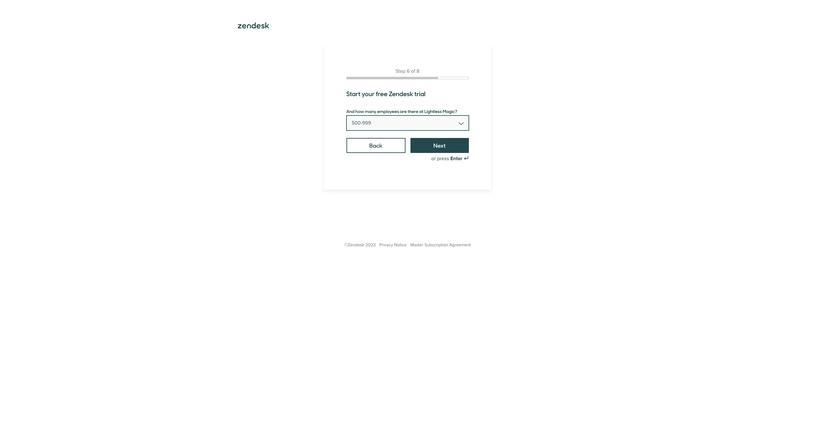 Task type: vqa. For each thing, say whether or not it's contained in the screenshot.
press
yes



Task type: describe. For each thing, give the bounding box(es) containing it.
©zendesk 2023 link
[[344, 242, 376, 248]]

2023
[[366, 242, 376, 248]]

or
[[432, 156, 436, 162]]

zendesk image
[[238, 22, 269, 28]]

step
[[396, 68, 406, 74]]

privacy notice link
[[380, 242, 407, 248]]

start
[[347, 89, 361, 98]]

step 6 of 8
[[396, 68, 420, 74]]

privacy
[[380, 242, 393, 248]]

and how many employees are there at lightless magic ?
[[347, 108, 458, 114]]

enter image
[[464, 156, 469, 161]]

?
[[455, 108, 458, 114]]

lightless
[[425, 108, 442, 114]]

next
[[434, 142, 446, 149]]

privacy notice
[[380, 242, 407, 248]]

and
[[347, 108, 355, 114]]

master subscription agreement link
[[411, 242, 471, 248]]

of
[[411, 68, 416, 74]]

agreement
[[450, 242, 471, 248]]

how
[[356, 108, 364, 114]]

subscription
[[425, 242, 449, 248]]

your
[[362, 89, 375, 98]]

master subscription agreement
[[411, 242, 471, 248]]

©zendesk 2023
[[344, 242, 376, 248]]



Task type: locate. For each thing, give the bounding box(es) containing it.
trial
[[415, 89, 426, 98]]

next button
[[411, 138, 469, 153]]

start your free zendesk trial
[[347, 89, 426, 98]]

or press enter
[[432, 156, 463, 162]]

employees
[[377, 108, 399, 114]]

back button
[[347, 138, 406, 153]]

notice
[[394, 242, 407, 248]]

there
[[408, 108, 419, 114]]

enter
[[451, 156, 463, 162]]

are
[[400, 108, 407, 114]]

6
[[407, 68, 410, 74]]

8
[[417, 68, 420, 74]]

many
[[365, 108, 377, 114]]

free
[[376, 89, 388, 98]]

zendesk
[[389, 89, 413, 98]]

magic
[[443, 108, 455, 114]]

at
[[420, 108, 424, 114]]

back
[[370, 142, 383, 149]]

press
[[437, 156, 449, 162]]

©zendesk
[[344, 242, 365, 248]]

master
[[411, 242, 424, 248]]



